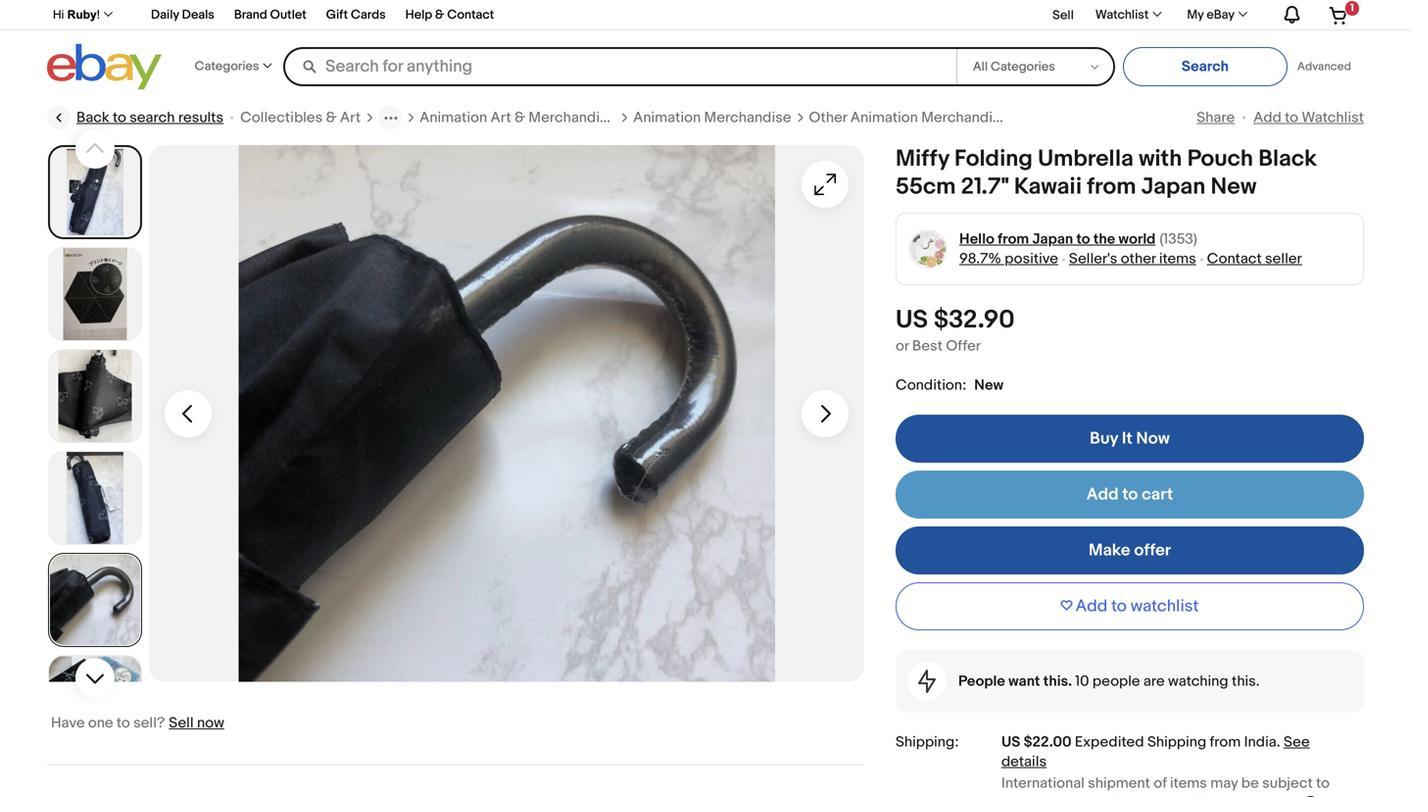 Task type: describe. For each thing, give the bounding box(es) containing it.
help & contact link
[[405, 4, 494, 27]]

have one to sell? sell now
[[51, 714, 224, 732]]

see details link
[[1002, 733, 1310, 771]]

hello from japan to the world link
[[960, 229, 1156, 249]]

make offer
[[1089, 540, 1172, 561]]

Search for anything text field
[[286, 49, 953, 84]]

picture 5 of 6 image
[[49, 554, 141, 646]]

watchlist
[[1131, 596, 1199, 617]]

1 horizontal spatial watchlist
[[1302, 109, 1365, 126]]

daily deals link
[[151, 4, 215, 27]]

to right one
[[117, 714, 130, 732]]

share button
[[1197, 109, 1235, 126]]

& for collectibles
[[326, 109, 337, 126]]

watching
[[1169, 673, 1229, 690]]

collectibles & art link
[[240, 108, 361, 127]]

contact inside account navigation
[[447, 7, 494, 23]]

back
[[76, 109, 109, 126]]

$32.90
[[934, 305, 1015, 335]]

customs
[[1002, 794, 1060, 797]]

outlet
[[270, 7, 307, 23]]

add for add to cart
[[1087, 484, 1119, 505]]

10
[[1076, 673, 1090, 690]]

animation art & merchandise
[[420, 109, 616, 126]]

pouch
[[1188, 145, 1254, 173]]

want
[[1009, 673, 1041, 690]]

seller's other items link
[[1070, 250, 1197, 268]]

0 horizontal spatial from
[[998, 230, 1030, 248]]

add for add to watchlist
[[1254, 109, 1282, 126]]

cart
[[1142, 484, 1174, 505]]

animation art & merchandise link
[[420, 108, 616, 127]]

other animation merchandise
[[809, 109, 1009, 126]]

98.7%
[[960, 250, 1002, 268]]

and
[[1142, 794, 1167, 797]]

hello from japan to the world image
[[908, 229, 949, 269]]

to inside international shipment of items may be subject to customs processing and additional charges.
[[1317, 775, 1330, 792]]

subject
[[1263, 775, 1313, 792]]

add to watchlist link
[[1254, 109, 1365, 126]]

1 link
[[1318, 0, 1362, 29]]

us $32.90 or best offer
[[896, 305, 1015, 355]]

hello
[[960, 230, 995, 248]]

people want this. 10 people are watching this.
[[959, 673, 1260, 690]]

brand outlet
[[234, 7, 307, 23]]

brand
[[234, 7, 267, 23]]

processing
[[1063, 794, 1139, 797]]

offer
[[1135, 540, 1172, 561]]

& for help
[[435, 7, 445, 23]]

1 vertical spatial contact
[[1208, 250, 1262, 268]]

add for add to watchlist
[[1076, 596, 1108, 617]]

deals
[[182, 7, 215, 23]]

kawaii
[[1015, 173, 1082, 201]]

watchlist link
[[1085, 3, 1171, 27]]

ebay home image
[[47, 43, 162, 90]]

collectibles
[[240, 109, 323, 126]]

none submit inside banner
[[1123, 47, 1288, 86]]

animation for animation merchandise
[[633, 109, 701, 126]]

seller
[[1266, 250, 1303, 268]]

hello from japan to the world (1353)
[[960, 230, 1198, 248]]

from inside miffy folding umbrella with pouch black 55cm 21.7" kawaii from japan new
[[1087, 173, 1137, 201]]

to left the cart
[[1123, 484, 1139, 505]]

picture 2 of 6 image
[[49, 248, 141, 340]]

watchlist inside account navigation
[[1096, 7, 1149, 23]]

charges.
[[1240, 794, 1298, 797]]

daily deals
[[151, 7, 215, 23]]

to left the at the right
[[1077, 230, 1091, 248]]

shipment
[[1088, 775, 1151, 792]]

merchandise inside other animation merchandise link
[[922, 109, 1009, 126]]

folding
[[955, 145, 1033, 173]]

umbrella
[[1038, 145, 1134, 173]]

categories
[[195, 59, 259, 74]]

it
[[1122, 428, 1133, 449]]

2 vertical spatial from
[[1210, 733, 1241, 751]]

my ebay
[[1188, 7, 1235, 23]]

98.7% positive link
[[960, 250, 1059, 268]]

condition:
[[896, 376, 967, 394]]

other
[[1121, 250, 1156, 268]]

other animation merchandise link
[[809, 108, 1009, 127]]

back to search results
[[76, 109, 224, 126]]

cards
[[351, 7, 386, 23]]

1
[[1351, 2, 1355, 14]]

hi ruby !
[[53, 8, 100, 21]]

help & contact
[[405, 7, 494, 23]]

be
[[1242, 775, 1260, 792]]

see details
[[1002, 733, 1310, 771]]

gift cards link
[[326, 4, 386, 27]]

help
[[405, 7, 433, 23]]

merchandise inside animation art & merchandise link
[[529, 109, 616, 126]]

(1353)
[[1160, 230, 1198, 248]]

98.7% positive
[[960, 250, 1059, 268]]

ruby
[[67, 8, 97, 21]]

condition: new
[[896, 376, 1004, 394]]

buy it now link
[[896, 415, 1365, 463]]

daily
[[151, 7, 179, 23]]

or
[[896, 337, 909, 355]]

new inside the condition: new
[[975, 376, 1004, 394]]

21.7"
[[961, 173, 1010, 201]]

sell inside account navigation
[[1053, 8, 1074, 23]]

0 horizontal spatial japan
[[1033, 230, 1074, 248]]

seller's other items
[[1070, 250, 1197, 268]]

art inside collectibles & art link
[[340, 109, 361, 126]]

.
[[1277, 733, 1281, 751]]

ebay
[[1207, 7, 1235, 23]]



Task type: vqa. For each thing, say whether or not it's contained in the screenshot.
the with details__icon
yes



Task type: locate. For each thing, give the bounding box(es) containing it.
now
[[197, 714, 224, 732]]

1 horizontal spatial japan
[[1142, 173, 1206, 201]]

items down '(1353)'
[[1160, 250, 1197, 268]]

add up black
[[1254, 109, 1282, 126]]

0 vertical spatial contact
[[447, 7, 494, 23]]

sell left watchlist link
[[1053, 8, 1074, 23]]

with
[[1139, 145, 1183, 173]]

animation merchandise
[[633, 109, 792, 126]]

us up or
[[896, 305, 929, 335]]

us up details
[[1002, 733, 1021, 751]]

from up the at the right
[[1087, 173, 1137, 201]]

0 vertical spatial from
[[1087, 173, 1137, 201]]

watchlist
[[1096, 7, 1149, 23], [1302, 109, 1365, 126]]

add inside "button"
[[1076, 596, 1108, 617]]

gift cards
[[326, 7, 386, 23]]

details
[[1002, 753, 1047, 771]]

1 vertical spatial add
[[1087, 484, 1119, 505]]

animation
[[420, 109, 487, 126], [633, 109, 701, 126], [851, 109, 918, 126]]

1 vertical spatial items
[[1171, 775, 1208, 792]]

0 vertical spatial sell
[[1053, 8, 1074, 23]]

this.
[[1044, 673, 1072, 690], [1232, 673, 1260, 690]]

watchlist down advanced
[[1302, 109, 1365, 126]]

japan inside miffy folding umbrella with pouch black 55cm 21.7" kawaii from japan new
[[1142, 173, 1206, 201]]

notifications image
[[1280, 5, 1303, 25]]

account navigation
[[42, 0, 1365, 30]]

2 animation from the left
[[633, 109, 701, 126]]

sell link
[[1044, 8, 1083, 23]]

buy
[[1090, 428, 1119, 449]]

merchandise left other
[[704, 109, 792, 126]]

!
[[97, 8, 100, 21]]

2 vertical spatial add
[[1076, 596, 1108, 617]]

from up 98.7% positive link
[[998, 230, 1030, 248]]

to up black
[[1285, 109, 1299, 126]]

1 vertical spatial from
[[998, 230, 1030, 248]]

us for $22.00
[[1002, 733, 1021, 751]]

0 vertical spatial watchlist
[[1096, 7, 1149, 23]]

1 vertical spatial japan
[[1033, 230, 1074, 248]]

advanced link
[[1288, 47, 1362, 86]]

contact seller
[[1208, 250, 1303, 268]]

new left black
[[1211, 173, 1257, 201]]

sell?
[[133, 714, 165, 732]]

new down offer in the top right of the page
[[975, 376, 1004, 394]]

1 animation from the left
[[420, 109, 487, 126]]

1 vertical spatial watchlist
[[1302, 109, 1365, 126]]

items up additional
[[1171, 775, 1208, 792]]

miffy
[[896, 145, 950, 173]]

1 vertical spatial sell
[[169, 714, 194, 732]]

2 art from the left
[[491, 109, 511, 126]]

may
[[1211, 775, 1239, 792]]

picture 1 of 6 image
[[50, 147, 140, 237]]

people
[[1093, 673, 1141, 690]]

additional
[[1170, 794, 1237, 797]]

categories button
[[195, 46, 272, 88]]

contact
[[447, 7, 494, 23], [1208, 250, 1262, 268]]

art
[[340, 109, 361, 126], [491, 109, 511, 126]]

1 horizontal spatial contact
[[1208, 250, 1262, 268]]

1 vertical spatial us
[[1002, 733, 1021, 751]]

add to cart link
[[896, 471, 1365, 519]]

merchandise inside animation merchandise link
[[704, 109, 792, 126]]

2 this. from the left
[[1232, 673, 1260, 690]]

seller's
[[1070, 250, 1118, 268]]

this. right watching
[[1232, 673, 1260, 690]]

sell now link
[[169, 714, 224, 732]]

now
[[1137, 428, 1170, 449]]

1 horizontal spatial new
[[1211, 173, 1257, 201]]

1 vertical spatial new
[[975, 376, 1004, 394]]

2 horizontal spatial animation
[[851, 109, 918, 126]]

items inside international shipment of items may be subject to customs processing and additional charges.
[[1171, 775, 1208, 792]]

items
[[1160, 250, 1197, 268], [1171, 775, 1208, 792]]

animation merchandise link
[[633, 108, 792, 127]]

shipping
[[1148, 733, 1207, 751]]

animation inside animation merchandise link
[[633, 109, 701, 126]]

2 merchandise from the left
[[704, 109, 792, 126]]

other
[[809, 109, 847, 126]]

to left 'watchlist'
[[1112, 596, 1127, 617]]

0 horizontal spatial contact
[[447, 7, 494, 23]]

0 horizontal spatial art
[[340, 109, 361, 126]]

0 horizontal spatial us
[[896, 305, 929, 335]]

2 horizontal spatial merchandise
[[922, 109, 1009, 126]]

merchandise down search for anything text field
[[529, 109, 616, 126]]

search
[[130, 109, 175, 126]]

collectibles & art
[[240, 109, 361, 126]]

international shipment of items may be subject to customs processing and additional charges.
[[1002, 775, 1330, 797]]

picture 4 of 6 image
[[49, 452, 141, 544]]

are
[[1144, 673, 1165, 690]]

positive
[[1005, 250, 1059, 268]]

picture 3 of 6 image
[[49, 350, 141, 442]]

0 vertical spatial add
[[1254, 109, 1282, 126]]

contact seller link
[[1208, 250, 1303, 268]]

1 art from the left
[[340, 109, 361, 126]]

see
[[1284, 733, 1310, 751]]

1 this. from the left
[[1044, 673, 1072, 690]]

this. left '10'
[[1044, 673, 1072, 690]]

share
[[1197, 109, 1235, 126]]

japan
[[1142, 173, 1206, 201], [1033, 230, 1074, 248]]

us for $32.90
[[896, 305, 929, 335]]

0 horizontal spatial animation
[[420, 109, 487, 126]]

3 animation from the left
[[851, 109, 918, 126]]

2 horizontal spatial from
[[1210, 733, 1241, 751]]

from left india
[[1210, 733, 1241, 751]]

1 horizontal spatial us
[[1002, 733, 1021, 751]]

us $22.00 expedited shipping from india .
[[1002, 733, 1284, 751]]

1 horizontal spatial animation
[[633, 109, 701, 126]]

0 vertical spatial items
[[1160, 250, 1197, 268]]

international
[[1002, 775, 1085, 792]]

with details__icon image
[[919, 670, 936, 693]]

add to watchlist
[[1254, 109, 1365, 126]]

0 horizontal spatial this.
[[1044, 673, 1072, 690]]

make
[[1089, 540, 1131, 561]]

3 merchandise from the left
[[922, 109, 1009, 126]]

japan up '(1353)'
[[1142, 173, 1206, 201]]

advanced
[[1298, 60, 1352, 74]]

0 horizontal spatial new
[[975, 376, 1004, 394]]

back to search results link
[[47, 106, 224, 129]]

japan up positive
[[1033, 230, 1074, 248]]

sell left the now
[[169, 714, 194, 732]]

1 horizontal spatial sell
[[1053, 8, 1074, 23]]

animation inside other animation merchandise link
[[851, 109, 918, 126]]

buy it now
[[1090, 428, 1170, 449]]

& inside account navigation
[[435, 7, 445, 23]]

contact right help
[[447, 7, 494, 23]]

black
[[1259, 145, 1318, 173]]

1 horizontal spatial this.
[[1232, 673, 1260, 690]]

1 merchandise from the left
[[529, 109, 616, 126]]

add
[[1254, 109, 1282, 126], [1087, 484, 1119, 505], [1076, 596, 1108, 617]]

0 vertical spatial us
[[896, 305, 929, 335]]

miffy folding umbrella with pouch black 55cm 21.7" kawaii from japan new - picture 5 of 6 image
[[149, 145, 865, 682]]

to inside "button"
[[1112, 596, 1127, 617]]

1 horizontal spatial &
[[435, 7, 445, 23]]

world
[[1119, 230, 1156, 248]]

to right subject
[[1317, 775, 1330, 792]]

0 horizontal spatial merchandise
[[529, 109, 616, 126]]

add left the cart
[[1087, 484, 1119, 505]]

banner
[[42, 0, 1365, 95]]

0 vertical spatial new
[[1211, 173, 1257, 201]]

miffy folding umbrella with pouch black 55cm 21.7" kawaii from japan new
[[896, 145, 1318, 201]]

animation inside animation art & merchandise link
[[420, 109, 487, 126]]

banner containing daily deals
[[42, 0, 1365, 95]]

from
[[1087, 173, 1137, 201], [998, 230, 1030, 248], [1210, 733, 1241, 751]]

1 horizontal spatial from
[[1087, 173, 1137, 201]]

best
[[913, 337, 943, 355]]

my
[[1188, 7, 1204, 23]]

animation for animation art & merchandise
[[420, 109, 487, 126]]

to right back
[[113, 109, 126, 126]]

merchandise
[[529, 109, 616, 126], [704, 109, 792, 126], [922, 109, 1009, 126]]

0 horizontal spatial &
[[326, 109, 337, 126]]

1 horizontal spatial art
[[491, 109, 511, 126]]

2 horizontal spatial &
[[515, 109, 526, 126]]

add down make
[[1076, 596, 1108, 617]]

watchlist right sell 'link'
[[1096, 7, 1149, 23]]

hi
[[53, 8, 64, 21]]

1 horizontal spatial merchandise
[[704, 109, 792, 126]]

have
[[51, 714, 85, 732]]

us inside the us $32.90 or best offer
[[896, 305, 929, 335]]

0 horizontal spatial sell
[[169, 714, 194, 732]]

0 horizontal spatial watchlist
[[1096, 7, 1149, 23]]

add to cart
[[1087, 484, 1174, 505]]

my ebay link
[[1177, 3, 1257, 27]]

shipping:
[[896, 733, 959, 751]]

brand outlet link
[[234, 4, 307, 27]]

new inside miffy folding umbrella with pouch black 55cm 21.7" kawaii from japan new
[[1211, 173, 1257, 201]]

art inside animation art & merchandise link
[[491, 109, 511, 126]]

None submit
[[1123, 47, 1288, 86]]

the
[[1094, 230, 1116, 248]]

contact left the seller
[[1208, 250, 1262, 268]]

of
[[1154, 775, 1167, 792]]

new
[[1211, 173, 1257, 201], [975, 376, 1004, 394]]

0 vertical spatial japan
[[1142, 173, 1206, 201]]

merchandise up folding
[[922, 109, 1009, 126]]



